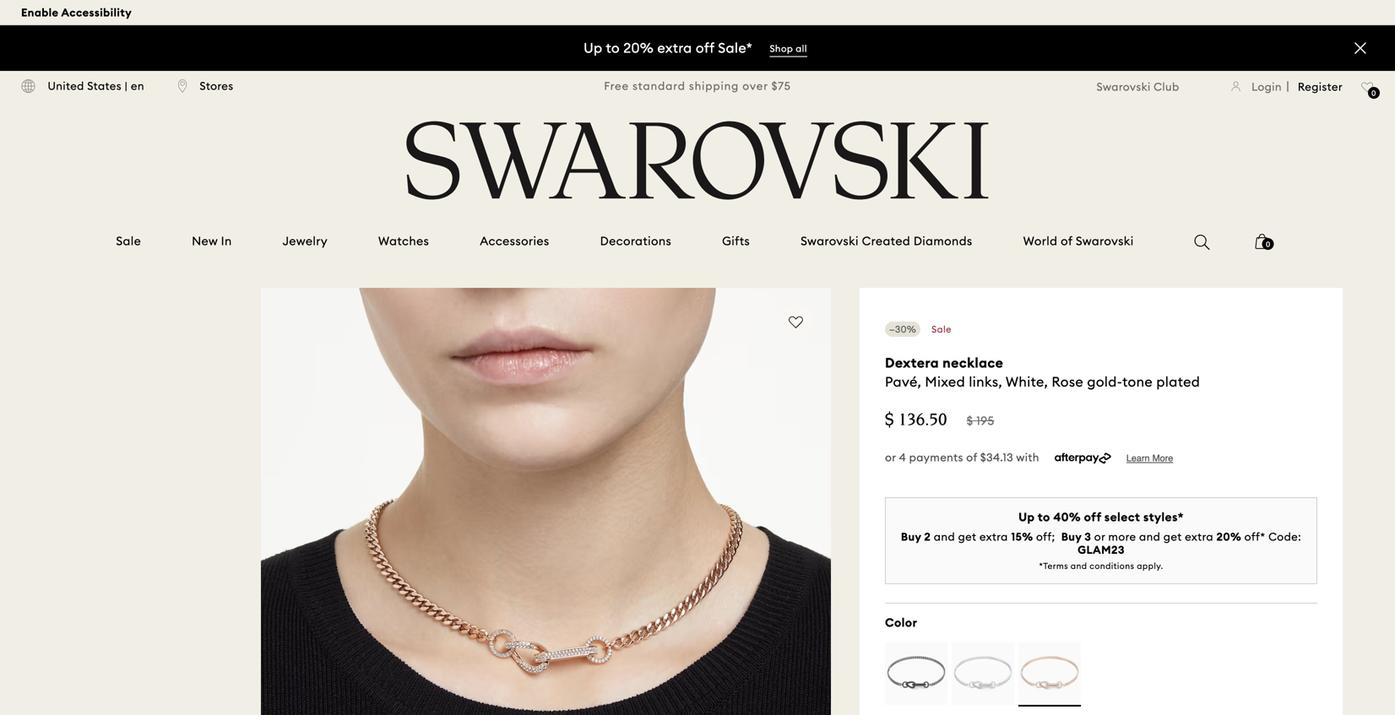 Task type: locate. For each thing, give the bounding box(es) containing it.
1 vertical spatial of
[[966, 451, 977, 464]]

dextera necklace pavé, mixed links, white, rose gold-tone plated
[[885, 354, 1200, 391]]

1 vertical spatial 0
[[1266, 240, 1270, 249]]

0 right search image
[[1266, 240, 1270, 249]]

1 horizontal spatial to
[[1038, 510, 1050, 525]]

−30%
[[889, 323, 916, 335]]

buy left 2
[[901, 530, 921, 544]]

buy left 3
[[1061, 530, 1082, 544]]

0 horizontal spatial up
[[584, 39, 603, 56]]

0 horizontal spatial get
[[958, 530, 977, 544]]

get right 2
[[958, 530, 977, 544]]

get
[[958, 530, 977, 544], [1164, 530, 1182, 544]]

necklace
[[943, 354, 1004, 372]]

shop
[[770, 43, 793, 54]]

0 for the cart-mobile image
[[1266, 240, 1270, 249]]

of
[[1061, 234, 1073, 249], [966, 451, 977, 464]]

club
[[1154, 80, 1179, 94]]

get down styles*
[[1164, 530, 1182, 544]]

to up free
[[606, 39, 620, 56]]

extra left off*
[[1185, 530, 1214, 544]]

$ 136.50
[[885, 412, 947, 430]]

search image image
[[1195, 235, 1210, 250]]

swarovski for swarovski club
[[1097, 80, 1151, 94]]

0 horizontal spatial or
[[885, 451, 896, 464]]

2
[[924, 530, 931, 544]]

0 horizontal spatial 20%
[[623, 39, 654, 56]]

1 horizontal spatial off
[[1084, 510, 1101, 525]]

0 horizontal spatial extra
[[657, 39, 692, 56]]

0 vertical spatial 0 link
[[1361, 79, 1380, 105]]

glam23
[[1078, 543, 1125, 557]]

gold-
[[1087, 373, 1122, 391]]

4
[[899, 451, 906, 464]]

enable
[[21, 5, 59, 19]]

3 color image from the left
[[1019, 643, 1081, 705]]

extra
[[657, 39, 692, 56], [980, 530, 1008, 544], [1185, 530, 1214, 544]]

all
[[796, 43, 807, 54]]

| left en
[[125, 79, 128, 93]]

sale link
[[116, 233, 141, 250]]

to up off;
[[1038, 510, 1050, 525]]

1 vertical spatial off
[[1084, 510, 1101, 525]]

code:
[[1269, 530, 1302, 544]]

3
[[1085, 530, 1091, 544]]

enable accessibility
[[21, 5, 132, 19]]

$75
[[772, 79, 791, 93]]

shop all
[[770, 43, 807, 54]]

1 horizontal spatial 0
[[1372, 89, 1376, 98]]

with
[[1016, 451, 1039, 464]]

of left '$34.13'
[[966, 451, 977, 464]]

dextera
[[885, 354, 939, 372]]

2 color image from the left
[[952, 643, 1014, 705]]

to inside the up to 40% off select styles* buy 2 and get extra 15% off; buy 3 or more and get extra 20% off* code: glam23 *terms and conditions apply.
[[1038, 510, 1050, 525]]

world of swarovski
[[1023, 234, 1134, 249]]

0 link right register
[[1361, 79, 1380, 105]]

sale
[[116, 234, 141, 249], [932, 323, 952, 335]]

0 link
[[1361, 79, 1380, 105], [1256, 232, 1274, 261]]

0 horizontal spatial buy
[[901, 530, 921, 544]]

extra left the 15%
[[980, 530, 1008, 544]]

shipping
[[689, 79, 739, 93]]

2 horizontal spatial color image
[[1019, 643, 1081, 705]]

swarovski
[[1097, 80, 1151, 94], [801, 234, 859, 249], [1076, 234, 1134, 249]]

sale right −30%
[[932, 323, 952, 335]]

2 horizontal spatial and
[[1139, 530, 1161, 544]]

1 horizontal spatial color image
[[952, 643, 1014, 705]]

up inside the up to 40% off select styles* buy 2 and get extra 15% off; buy 3 or more and get extra 20% off* code: glam23 *terms and conditions apply.
[[1019, 510, 1035, 525]]

off
[[696, 39, 715, 56], [1084, 510, 1101, 525]]

register
[[1298, 80, 1343, 94]]

0 vertical spatial to
[[606, 39, 620, 56]]

0 horizontal spatial 0
[[1266, 240, 1270, 249]]

accessibility
[[61, 5, 132, 19]]

world
[[1023, 234, 1058, 249]]

standard
[[633, 79, 686, 93]]

1 horizontal spatial up
[[1019, 510, 1035, 525]]

to
[[606, 39, 620, 56], [1038, 510, 1050, 525]]

styles*
[[1143, 510, 1184, 525]]

up to 40% off select styles* buy 2 and get extra 15% off; buy 3 or more and get extra 20% off* code: glam23 *terms and conditions apply.
[[901, 510, 1302, 571]]

watches
[[378, 234, 429, 249]]

to for 40%
[[1038, 510, 1050, 525]]

extra up the standard
[[657, 39, 692, 56]]

or inside the up to 40% off select styles* buy 2 and get extra 15% off; buy 3 or more and get extra 20% off* code: glam23 *terms and conditions apply.
[[1094, 530, 1105, 544]]

free
[[604, 79, 629, 93]]

wishlist icon image
[[789, 316, 804, 329]]

1 vertical spatial to
[[1038, 510, 1050, 525]]

0 for "left-wishlist image"
[[1372, 89, 1376, 98]]

of right world
[[1061, 234, 1073, 249]]

white,
[[1006, 373, 1048, 391]]

0 vertical spatial of
[[1061, 234, 1073, 249]]

1 vertical spatial 20%
[[1217, 530, 1242, 544]]

1 horizontal spatial buy
[[1061, 530, 1082, 544]]

over
[[743, 79, 768, 93]]

and right 2
[[934, 530, 955, 544]]

1 horizontal spatial 20%
[[1217, 530, 1242, 544]]

jewelry link
[[283, 233, 328, 250]]

0 vertical spatial 0
[[1372, 89, 1376, 98]]

free standard shipping over $75
[[604, 79, 791, 93]]

payments
[[909, 451, 963, 464]]

buy
[[901, 530, 921, 544], [1061, 530, 1082, 544]]

1 horizontal spatial or
[[1094, 530, 1105, 544]]

states
[[87, 79, 122, 93]]

plated
[[1156, 373, 1200, 391]]

swarovski left club
[[1097, 80, 1151, 94]]

2 horizontal spatial extra
[[1185, 530, 1214, 544]]

0 vertical spatial or
[[885, 451, 896, 464]]

1 vertical spatial up
[[1019, 510, 1035, 525]]

sale left new on the top left of the page
[[116, 234, 141, 249]]

dextera necklace, pavé, mixed links, white, rose gold-tone plated - swarovski, 5642687 image
[[261, 288, 831, 715]]

20% up the standard
[[623, 39, 654, 56]]

united states | en
[[48, 79, 144, 93]]

or right 3
[[1094, 530, 1105, 544]]

20% left off*
[[1217, 530, 1242, 544]]

0 vertical spatial 20%
[[623, 39, 654, 56]]

0 horizontal spatial to
[[606, 39, 620, 56]]

0 link right search image
[[1256, 232, 1274, 261]]

color image
[[885, 643, 948, 705], [952, 643, 1014, 705], [1019, 643, 1081, 705]]

off inside the up to 40% off select styles* buy 2 and get extra 15% off; buy 3 or more and get extra 20% off* code: glam23 *terms and conditions apply.
[[1084, 510, 1101, 525]]

country-selector image image
[[21, 79, 35, 93]]

swarovski for swarovski created diamonds
[[801, 234, 859, 249]]

off left sale*
[[696, 39, 715, 56]]

0 horizontal spatial off
[[696, 39, 715, 56]]

1 vertical spatial 0 link
[[1256, 232, 1274, 261]]

new in link
[[192, 233, 232, 250]]

stores
[[200, 79, 234, 93]]

|
[[1286, 78, 1290, 94], [125, 79, 128, 93]]

20%
[[623, 39, 654, 56], [1217, 530, 1242, 544]]

off*
[[1245, 530, 1266, 544]]

off up 3
[[1084, 510, 1101, 525]]

and down styles*
[[1139, 530, 1161, 544]]

0 right register
[[1372, 89, 1376, 98]]

| right login at the right top of page
[[1286, 78, 1290, 94]]

1 horizontal spatial 0 link
[[1361, 79, 1380, 105]]

or left 4
[[885, 451, 896, 464]]

up
[[584, 39, 603, 56], [1019, 510, 1035, 525]]

1 vertical spatial sale
[[932, 323, 952, 335]]

swarovski left created
[[801, 234, 859, 249]]

watches link
[[378, 233, 429, 250]]

gifts link
[[722, 233, 750, 250]]

1 vertical spatial or
[[1094, 530, 1105, 544]]

0 horizontal spatial sale
[[116, 234, 141, 249]]

select
[[1104, 510, 1140, 525]]

1 horizontal spatial get
[[1164, 530, 1182, 544]]

decorations link
[[600, 233, 672, 250]]

0 vertical spatial up
[[584, 39, 603, 56]]

shop all link
[[770, 41, 807, 57]]

0
[[1372, 89, 1376, 98], [1266, 240, 1270, 249]]

0 horizontal spatial color image
[[885, 643, 948, 705]]

and right *terms
[[1071, 561, 1087, 571]]

created
[[862, 234, 910, 249]]

swarovski club link
[[1097, 79, 1201, 94]]

in
[[221, 234, 232, 249]]

or
[[885, 451, 896, 464], [1094, 530, 1105, 544]]

up for 40%
[[1019, 510, 1035, 525]]

0 horizontal spatial of
[[966, 451, 977, 464]]



Task type: describe. For each thing, give the bounding box(es) containing it.
0 horizontal spatial 0 link
[[1256, 232, 1274, 261]]

40%
[[1053, 510, 1081, 525]]

register link
[[1298, 79, 1343, 94]]

20% inside the up to 40% off select styles* buy 2 and get extra 15% off; buy 3 or more and get extra 20% off* code: glam23 *terms and conditions apply.
[[1217, 530, 1242, 544]]

world of swarovski link
[[1023, 233, 1134, 250]]

pavé,
[[885, 373, 922, 391]]

*terms
[[1039, 561, 1068, 571]]

left-locator image image
[[178, 79, 187, 93]]

left-wishlist image image
[[1361, 82, 1374, 93]]

swarovski image
[[401, 121, 994, 200]]

decorations
[[600, 234, 672, 249]]

swarovski club
[[1097, 80, 1179, 94]]

color
[[885, 615, 918, 631]]

0 vertical spatial sale
[[116, 234, 141, 249]]

mixed
[[925, 373, 965, 391]]

gifts
[[722, 234, 750, 249]]

rose
[[1052, 373, 1084, 391]]

login
[[1252, 80, 1282, 94]]

accessories
[[480, 234, 549, 249]]

sale*
[[718, 39, 753, 56]]

more
[[1108, 530, 1136, 544]]

apply.
[[1137, 561, 1163, 571]]

2 buy from the left
[[1061, 530, 1082, 544]]

$34.13
[[980, 451, 1014, 464]]

jewelry
[[283, 234, 328, 249]]

1 horizontal spatial of
[[1061, 234, 1073, 249]]

swarovski right world
[[1076, 234, 1134, 249]]

links,
[[969, 373, 1002, 391]]

off;
[[1036, 530, 1055, 544]]

accessories link
[[480, 233, 549, 250]]

1 horizontal spatial extra
[[980, 530, 1008, 544]]

en
[[131, 79, 144, 93]]

or 4 payments of $34.13 with
[[885, 451, 1042, 464]]

up to 20% extra off sale*
[[584, 39, 756, 56]]

2 get from the left
[[1164, 530, 1182, 544]]

1 get from the left
[[958, 530, 977, 544]]

conditions
[[1090, 561, 1135, 571]]

| register
[[1286, 78, 1343, 94]]

tone
[[1122, 373, 1153, 391]]

$ 195
[[967, 413, 995, 428]]

united
[[48, 79, 84, 93]]

diamonds
[[914, 234, 973, 249]]

swarovski created diamonds
[[801, 234, 973, 249]]

stores link
[[178, 78, 234, 93]]

1 buy from the left
[[901, 530, 921, 544]]

login link
[[1232, 79, 1282, 94]]

1 horizontal spatial |
[[1286, 78, 1290, 94]]

new
[[192, 234, 218, 249]]

left login image
[[1232, 81, 1241, 92]]

new in
[[192, 234, 232, 249]]

enable accessibility link
[[21, 2, 132, 23]]

cart-mobile image image
[[1256, 234, 1269, 249]]

1 horizontal spatial and
[[1071, 561, 1087, 571]]

1 horizontal spatial sale
[[932, 323, 952, 335]]

swarovski created diamonds link
[[801, 233, 973, 250]]

united states | en link
[[21, 78, 144, 93]]

1 color image from the left
[[885, 643, 948, 705]]

0 vertical spatial off
[[696, 39, 715, 56]]

up for 20%
[[584, 39, 603, 56]]

0 horizontal spatial and
[[934, 530, 955, 544]]

15%
[[1011, 530, 1033, 544]]

to for 20%
[[606, 39, 620, 56]]

0 horizontal spatial |
[[125, 79, 128, 93]]



Task type: vqa. For each thing, say whether or not it's contained in the screenshot.
the Club
yes



